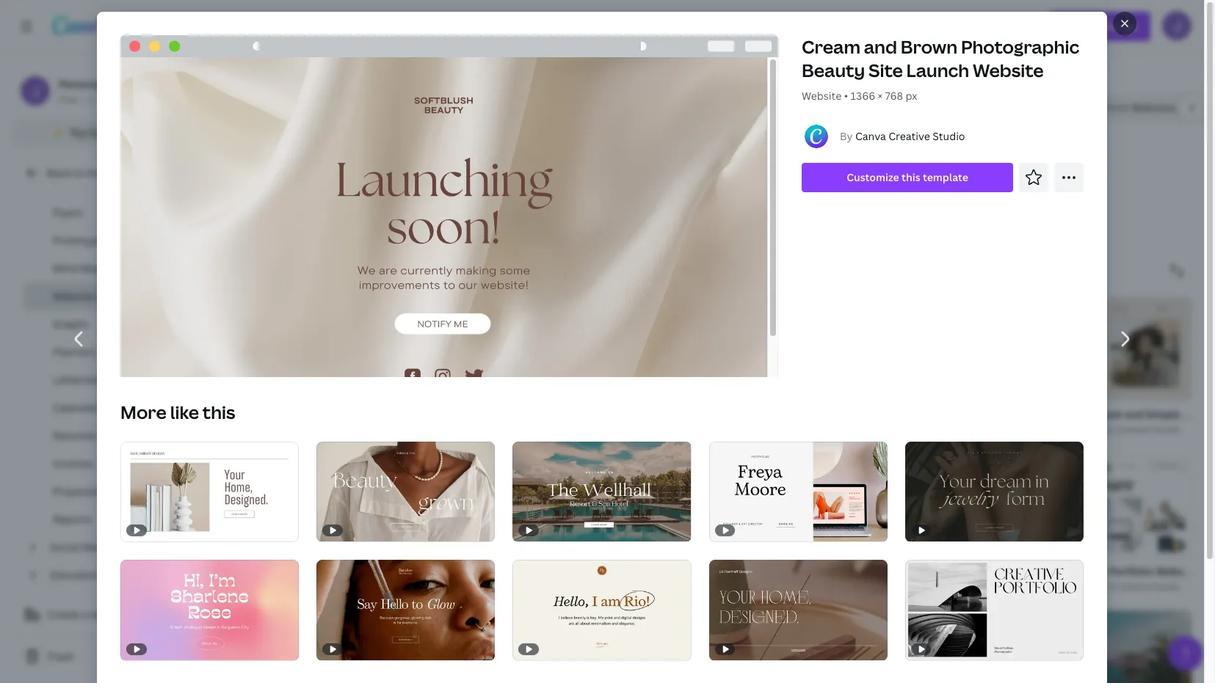 Task type: vqa. For each thing, say whether or not it's contained in the screenshot.
Edit design at left
no



Task type: describe. For each thing, give the bounding box(es) containing it.
health & wellness
[[317, 101, 406, 115]]

by inside green organic warm fitness bio-link website website by canva creative studio
[[671, 581, 682, 593]]

more like this
[[120, 400, 235, 424]]

home page website in beige cream warm & modern style website by canva creative studio
[[836, 565, 1123, 593]]

trash link
[[12, 643, 191, 672]]

and inside cream and brown photographic beauty site launch website website • 1366 × 768 px
[[864, 35, 898, 59]]

1
[[98, 93, 102, 106]]

and inside the website templates design a beautiful website for any business, portfolio, event, organization, and more with these professionally designed, free website templates.
[[623, 167, 644, 183]]

canva inside try canva pro button
[[88, 126, 119, 140]]

education for the rightmost the "education" link
[[630, 101, 681, 115]]

back
[[47, 166, 71, 180]]

site
[[869, 58, 903, 82]]

cards
[[99, 178, 128, 192]]

a inside the website templates design a beautiful website for any business, portfolio, event, organization, and more with these professionally designed, free website templates.
[[244, 167, 251, 183]]

freelance
[[832, 101, 881, 115]]

med
[[1194, 101, 1216, 115]]

calendars link
[[24, 395, 180, 422]]

customize this template
[[847, 170, 969, 184]]

px
[[906, 89, 918, 103]]

style button
[[296, 221, 356, 251]]

theme
[[371, 228, 405, 242]]

home page website in beige cream warm & modern style link
[[836, 564, 1123, 580]]

real estate
[[698, 101, 753, 115]]

price
[[525, 228, 550, 242]]

2 horizontal spatial websites
[[1132, 101, 1177, 115]]

restaurant link
[[471, 93, 537, 123]]

color
[[591, 228, 618, 242]]

launch
[[907, 58, 970, 82]]

sleek
[[1096, 408, 1123, 422]]

feature button
[[437, 221, 510, 251]]

green organic warm fitness bio-link website website by canva creative studio
[[635, 565, 863, 593]]

resumes
[[53, 429, 97, 443]]

med link
[[1188, 93, 1216, 123]]

cream inside home page website in beige cream warm & modern style website by canva creative studio
[[980, 565, 1013, 579]]

studio inside home page website in beige cream warm & modern style website by canva creative studio
[[952, 581, 980, 593]]

in
[[938, 565, 947, 579]]

creative inside home page website in beige cream warm & modern style website by canva creative studio
[[914, 581, 950, 593]]

create a team
[[47, 608, 116, 622]]

warm inside home page website in beige cream warm & modern style website by canva creative studio
[[1015, 565, 1044, 579]]

to
[[73, 166, 84, 180]]

beautiful
[[254, 167, 305, 183]]

with
[[679, 167, 704, 183]]

0 horizontal spatial business link
[[330, 65, 374, 82]]

967
[[203, 264, 221, 278]]

templates
[[256, 66, 307, 80]]

canva inside the light beige sleek and simple blogge website by canva creative studio
[[1087, 424, 1113, 436]]

home for home
[[203, 66, 232, 80]]

video link
[[44, 590, 171, 618]]

templates.
[[250, 186, 310, 202]]

filters
[[248, 228, 279, 242]]

free •
[[59, 93, 84, 106]]

light
[[1038, 408, 1063, 422]]

prototypes
[[53, 234, 108, 248]]

maps
[[80, 262, 107, 275]]

green
[[635, 565, 665, 579]]

template
[[923, 170, 969, 184]]

×
[[878, 89, 883, 103]]

768
[[886, 89, 904, 103]]

mind maps link
[[24, 255, 180, 283]]

brown
[[901, 35, 958, 59]]

theme button
[[362, 221, 431, 251]]

law
[[1085, 101, 1104, 115]]

business cards link
[[24, 171, 180, 199]]

portfolio,
[[453, 167, 505, 183]]

cream and brown photographic beauty site launch website website • 1366 × 768 px
[[802, 35, 1080, 103]]

creative inside the light beige sleek and simple blogge website by canva creative studio
[[1116, 424, 1151, 436]]

style inside button
[[304, 228, 330, 242]]

green organic warm food and restaurant bio-link website image
[[606, 611, 789, 684]]

fitness inside green organic warm fitness bio-link website website by canva creative studio
[[740, 565, 776, 579]]

creative inside green organic warm fitness bio-link website website by canva creative studio
[[713, 581, 748, 593]]

proposals
[[53, 485, 102, 499]]

more
[[120, 400, 167, 424]]

0 horizontal spatial fitness
[[424, 101, 459, 115]]

team
[[91, 608, 116, 622]]

bio-
[[779, 565, 799, 579]]

professionally
[[741, 167, 821, 183]]

0 horizontal spatial beauty
[[209, 101, 244, 115]]

1 vertical spatial website
[[203, 186, 247, 202]]

firm
[[1107, 101, 1129, 115]]

photography link
[[543, 93, 619, 123]]

top level navigation element
[[129, 12, 590, 41]]

education for the "education" link to the left
[[50, 569, 100, 583]]

graphs
[[53, 317, 89, 331]]

templates link
[[256, 65, 307, 82]]

planners link
[[24, 339, 180, 367]]

media
[[82, 541, 113, 555]]

1 vertical spatial business link
[[765, 93, 821, 123]]

photography
[[549, 101, 613, 115]]

back to home
[[47, 166, 116, 180]]

freelance websites
[[832, 101, 928, 115]]

light beige sleek and simple blogge website by canva creative studio
[[1038, 408, 1216, 436]]

reports
[[53, 513, 92, 527]]

blogge
[[1183, 408, 1216, 422]]

light beige sleek and simple blogge link
[[1038, 407, 1216, 423]]

all filters
[[232, 228, 279, 242]]

pro
[[122, 126, 139, 140]]

• inside cream and brown photographic beauty site launch website website • 1366 × 768 px
[[845, 89, 849, 103]]

health & wellness link
[[311, 93, 412, 123]]

by inside the light beige sleek and simple blogge website by canva creative studio
[[1074, 424, 1085, 436]]

green organic warm fitness bio-link website link
[[635, 564, 863, 580]]

by inside home page website in beige cream warm & modern style website by canva creative studio
[[873, 581, 883, 593]]

trash
[[47, 650, 74, 664]]

letterheads link
[[24, 367, 180, 395]]

letterheads
[[53, 373, 113, 387]]



Task type: locate. For each thing, give the bounding box(es) containing it.
dark blue and beige simple dark consultancy portfolio & resume website image
[[404, 454, 588, 557]]

2 horizontal spatial business
[[771, 101, 815, 115]]

2 vertical spatial and
[[1125, 408, 1144, 422]]

create
[[47, 608, 80, 622]]

fitness right "wellness"
[[424, 101, 459, 115]]

1 vertical spatial style
[[1098, 565, 1123, 579]]

0 horizontal spatial &
[[353, 101, 360, 115]]

proposals link
[[24, 478, 180, 506]]

law firm websites link
[[1079, 93, 1183, 123]]

0 horizontal spatial education link
[[44, 562, 171, 590]]

video
[[50, 597, 78, 611]]

1 vertical spatial beige
[[950, 565, 977, 579]]

1 vertical spatial and
[[623, 167, 644, 183]]

0 horizontal spatial websites
[[53, 289, 98, 303]]

social
[[50, 541, 80, 555]]

1 horizontal spatial •
[[845, 89, 849, 103]]

1 horizontal spatial websites
[[883, 101, 928, 115]]

templates for website
[[302, 128, 422, 159]]

style right modern
[[1098, 565, 1123, 579]]

and left brown
[[864, 35, 898, 59]]

flyers link
[[24, 199, 180, 227]]

cream and brown photographic beauty site launch website image
[[120, 57, 768, 421], [404, 297, 588, 401]]

1 horizontal spatial templates
[[302, 128, 422, 159]]

websites right firm
[[1132, 101, 1177, 115]]

& left modern
[[1047, 565, 1053, 579]]

1 horizontal spatial this
[[902, 170, 921, 184]]

& inside home page website in beige cream warm & modern style website by canva creative studio
[[1047, 565, 1053, 579]]

1 vertical spatial a
[[83, 608, 88, 622]]

1 warm from the left
[[709, 565, 738, 579]]

1 horizontal spatial fitness
[[740, 565, 776, 579]]

1 horizontal spatial business
[[330, 66, 374, 80]]

1 vertical spatial cream
[[980, 565, 1013, 579]]

color button
[[582, 221, 645, 251]]

0 horizontal spatial a
[[83, 608, 88, 622]]

business link up health & wellness
[[330, 65, 374, 82]]

website left for
[[308, 167, 352, 183]]

0 vertical spatial beauty
[[802, 58, 866, 82]]

1 horizontal spatial &
[[1047, 565, 1053, 579]]

beige
[[1066, 408, 1093, 422], [950, 565, 977, 579]]

0 horizontal spatial •
[[80, 93, 84, 106]]

2 horizontal spatial and
[[1125, 408, 1144, 422]]

2 horizontal spatial home
[[836, 565, 866, 579]]

0 vertical spatial education link
[[625, 93, 686, 123]]

0 horizontal spatial website
[[203, 186, 247, 202]]

0 vertical spatial cream
[[802, 35, 861, 59]]

style
[[304, 228, 330, 242], [1098, 565, 1123, 579]]

home
[[203, 66, 232, 80], [86, 166, 116, 180], [836, 565, 866, 579]]

1 vertical spatial fitness
[[740, 565, 776, 579]]

all filters button
[[203, 221, 290, 251]]

1 horizontal spatial warm
[[1015, 565, 1044, 579]]

for
[[354, 167, 371, 183]]

designed,
[[824, 167, 879, 183]]

and right sleek
[[1125, 408, 1144, 422]]

education down social media
[[50, 569, 100, 583]]

this left template
[[902, 170, 921, 184]]

0 horizontal spatial and
[[623, 167, 644, 183]]

wellness
[[362, 101, 406, 115]]

try canva pro button
[[12, 119, 191, 147]]

home page website in beige cream warm & modern style image
[[807, 454, 991, 558]]

beauty inside cream and brown photographic beauty site launch website website • 1366 × 768 px
[[802, 58, 866, 82]]

try canva pro
[[70, 126, 139, 140]]

beige right the light
[[1066, 408, 1093, 422]]

0 vertical spatial beige
[[1066, 408, 1093, 422]]

law firm websites
[[1085, 101, 1177, 115]]

these
[[707, 167, 738, 183]]

templates up for
[[302, 128, 422, 159]]

•
[[845, 89, 849, 103], [80, 93, 84, 106]]

calendars
[[53, 401, 103, 415]]

home for home page website in beige cream warm & modern style website by canva creative studio
[[836, 565, 866, 579]]

website
[[973, 58, 1044, 82], [398, 66, 438, 80], [802, 89, 842, 103], [203, 128, 297, 159], [1038, 424, 1072, 436], [836, 424, 871, 437], [822, 565, 863, 579], [895, 565, 936, 579], [434, 581, 468, 593], [635, 581, 669, 593], [836, 581, 871, 593], [1038, 581, 1072, 593], [232, 581, 266, 594]]

None search field
[[626, 12, 951, 41]]

green organic warm fitness bio-link website image
[[606, 454, 789, 558]]

canva inside green organic warm fitness bio-link website website by canva creative studio
[[684, 581, 710, 593]]

2 warm from the left
[[1015, 565, 1044, 579]]

and left more
[[623, 167, 644, 183]]

light beige sleek and simple blogger personal website image
[[1009, 297, 1192, 401]]

0 vertical spatial and
[[864, 35, 898, 59]]

mind maps
[[53, 262, 107, 275]]

1 horizontal spatial and
[[864, 35, 898, 59]]

1 vertical spatial this
[[203, 400, 235, 424]]

style right 'filters'
[[304, 228, 330, 242]]

2 vertical spatial business
[[53, 178, 97, 192]]

event,
[[508, 167, 544, 183]]

0 vertical spatial business link
[[330, 65, 374, 82]]

1 vertical spatial business
[[771, 101, 815, 115]]

back to home link
[[12, 159, 191, 188]]

cream right "in"
[[980, 565, 1013, 579]]

real estate link
[[692, 93, 759, 123]]

1 horizontal spatial education
[[630, 101, 681, 115]]

warm inside green organic warm fitness bio-link website website by canva creative studio
[[709, 565, 738, 579]]

website inside the website templates design a beautiful website for any business, portfolio, event, organization, and more with these professionally designed, free website templates.
[[203, 128, 297, 159]]

2 vertical spatial home
[[836, 565, 866, 579]]

link
[[799, 565, 820, 579]]

social media link
[[44, 534, 171, 562]]

cream up 1366
[[802, 35, 861, 59]]

fashion
[[261, 101, 300, 115]]

0 horizontal spatial templates
[[223, 264, 273, 278]]

education link left real
[[625, 93, 686, 123]]

0 horizontal spatial cream
[[802, 35, 861, 59]]

studio inside the light beige sleek and simple blogge website by canva creative studio
[[1153, 424, 1181, 436]]

1 horizontal spatial style
[[1098, 565, 1123, 579]]

websites right × on the top of the page
[[883, 101, 928, 115]]

a inside button
[[83, 608, 88, 622]]

and inside the light beige sleek and simple blogge website by canva creative studio
[[1125, 408, 1144, 422]]

this
[[902, 170, 921, 184], [203, 400, 235, 424]]

1 horizontal spatial website
[[308, 167, 352, 183]]

0 vertical spatial home
[[203, 66, 232, 80]]

1 horizontal spatial cream
[[980, 565, 1013, 579]]

0 horizontal spatial this
[[203, 400, 235, 424]]

any
[[374, 167, 394, 183]]

invoices link
[[24, 450, 180, 478]]

templates inside the website templates design a beautiful website for any business, portfolio, event, organization, and more with these professionally designed, free website templates.
[[302, 128, 422, 159]]

planners
[[53, 345, 96, 359]]

yellow colorful blocks blogger bio-link website image
[[404, 610, 588, 684]]

0 vertical spatial fitness
[[424, 101, 459, 115]]

restaurant
[[477, 101, 531, 115]]

templates down all filters button
[[223, 264, 273, 278]]

education link down 'media'
[[44, 562, 171, 590]]

0 vertical spatial website
[[308, 167, 352, 183]]

0 vertical spatial a
[[244, 167, 251, 183]]

• left 1366
[[845, 89, 849, 103]]

business for bottommost business link
[[771, 101, 815, 115]]

beige inside the light beige sleek and simple blogge website by canva creative studio
[[1066, 408, 1093, 422]]

templates
[[302, 128, 422, 159], [223, 264, 273, 278]]

1 horizontal spatial education link
[[625, 93, 686, 123]]

business,
[[397, 167, 450, 183]]

a left team
[[83, 608, 88, 622]]

modern
[[1056, 565, 1095, 579]]

customize this template link
[[802, 163, 1014, 192]]

templates for 967
[[223, 264, 273, 278]]

• right free
[[80, 93, 84, 106]]

fitness link
[[418, 93, 465, 123]]

feature
[[446, 228, 483, 242]]

more
[[647, 167, 676, 183]]

fitness
[[424, 101, 459, 115], [740, 565, 776, 579]]

1 vertical spatial education link
[[44, 562, 171, 590]]

beige inside home page website in beige cream warm & modern style website by canva creative studio
[[950, 565, 977, 579]]

1 horizontal spatial home
[[203, 66, 232, 80]]

0 vertical spatial this
[[902, 170, 921, 184]]

a
[[244, 167, 251, 183], [83, 608, 88, 622]]

1 horizontal spatial a
[[244, 167, 251, 183]]

0 horizontal spatial education
[[50, 569, 100, 583]]

price button
[[516, 221, 576, 251]]

1 vertical spatial &
[[1047, 565, 1053, 579]]

0 horizontal spatial warm
[[709, 565, 738, 579]]

personal
[[59, 77, 102, 91]]

design
[[203, 167, 241, 183]]

this right like
[[203, 400, 235, 424]]

1 horizontal spatial beauty
[[802, 58, 866, 82]]

business
[[330, 66, 374, 80], [771, 101, 815, 115], [53, 178, 97, 192]]

style inside home page website in beige cream warm & modern style website by canva creative studio
[[1098, 565, 1123, 579]]

website by canva creative studio
[[836, 424, 980, 437], [434, 581, 577, 593], [1038, 581, 1181, 593], [232, 581, 375, 594]]

0 vertical spatial templates
[[302, 128, 422, 159]]

studio inside green organic warm fitness bio-link website website by canva creative studio
[[750, 581, 778, 593]]

& right health
[[353, 101, 360, 115]]

1 horizontal spatial beige
[[1066, 408, 1093, 422]]

1 horizontal spatial business link
[[765, 93, 821, 123]]

simple
[[1146, 408, 1181, 422]]

health
[[317, 101, 350, 115]]

try
[[70, 126, 86, 140]]

1 vertical spatial beauty
[[209, 101, 244, 115]]

business cards
[[53, 178, 128, 192]]

fitness left bio-
[[740, 565, 776, 579]]

967 templates
[[203, 264, 273, 278]]

home inside home page website in beige cream warm & modern style website by canva creative studio
[[836, 565, 866, 579]]

prototypes link
[[24, 227, 180, 255]]

0 horizontal spatial home
[[86, 166, 116, 180]]

free
[[59, 93, 77, 106]]

free
[[882, 167, 904, 183]]

estate
[[722, 101, 753, 115]]

website down 'design'
[[203, 186, 247, 202]]

0 vertical spatial &
[[353, 101, 360, 115]]

1 vertical spatial home
[[86, 166, 116, 180]]

canva creative studio link
[[856, 129, 966, 143]]

websites down mind maps at top left
[[53, 289, 98, 303]]

canva inside home page website in beige cream warm & modern style website by canva creative studio
[[886, 581, 912, 593]]

by
[[840, 129, 853, 143]]

invoices
[[53, 457, 94, 471]]

1 vertical spatial templates
[[223, 264, 273, 278]]

business for the left business link
[[330, 66, 374, 80]]

education left real
[[630, 101, 681, 115]]

home link
[[203, 65, 232, 82]]

and
[[864, 35, 898, 59], [623, 167, 644, 183], [1125, 408, 1144, 422]]

0 horizontal spatial beige
[[950, 565, 977, 579]]

website inside the light beige sleek and simple blogge website by canva creative studio
[[1038, 424, 1072, 436]]

website
[[308, 167, 352, 183], [203, 186, 247, 202]]

1 vertical spatial education
[[50, 569, 100, 583]]

warm right organic
[[709, 565, 738, 579]]

0 vertical spatial business
[[330, 66, 374, 80]]

resumes link
[[24, 422, 180, 450]]

fashion link
[[255, 93, 305, 123]]

0 vertical spatial style
[[304, 228, 330, 242]]

beauty down home link
[[209, 101, 244, 115]]

warm left modern
[[1015, 565, 1044, 579]]

0 horizontal spatial style
[[304, 228, 330, 242]]

mind
[[53, 262, 78, 275]]

create a team button
[[12, 601, 191, 630]]

by
[[1074, 424, 1085, 436], [873, 424, 883, 437], [470, 581, 481, 593], [671, 581, 682, 593], [873, 581, 883, 593], [1074, 581, 1085, 593], [268, 581, 279, 594]]

social media
[[50, 541, 113, 555]]

beauty link
[[203, 93, 250, 123]]

a right 'design'
[[244, 167, 251, 183]]

graphs link
[[24, 311, 180, 339]]

websites
[[883, 101, 928, 115], [1132, 101, 1177, 115], [53, 289, 98, 303]]

business link right estate on the right of page
[[765, 93, 821, 123]]

beige right "in"
[[950, 565, 977, 579]]

0 vertical spatial education
[[630, 101, 681, 115]]

beauty up 1366
[[802, 58, 866, 82]]

cream inside cream and brown photographic beauty site launch website website • 1366 × 768 px
[[802, 35, 861, 59]]

education
[[630, 101, 681, 115], [50, 569, 100, 583]]

0 horizontal spatial business
[[53, 178, 97, 192]]



